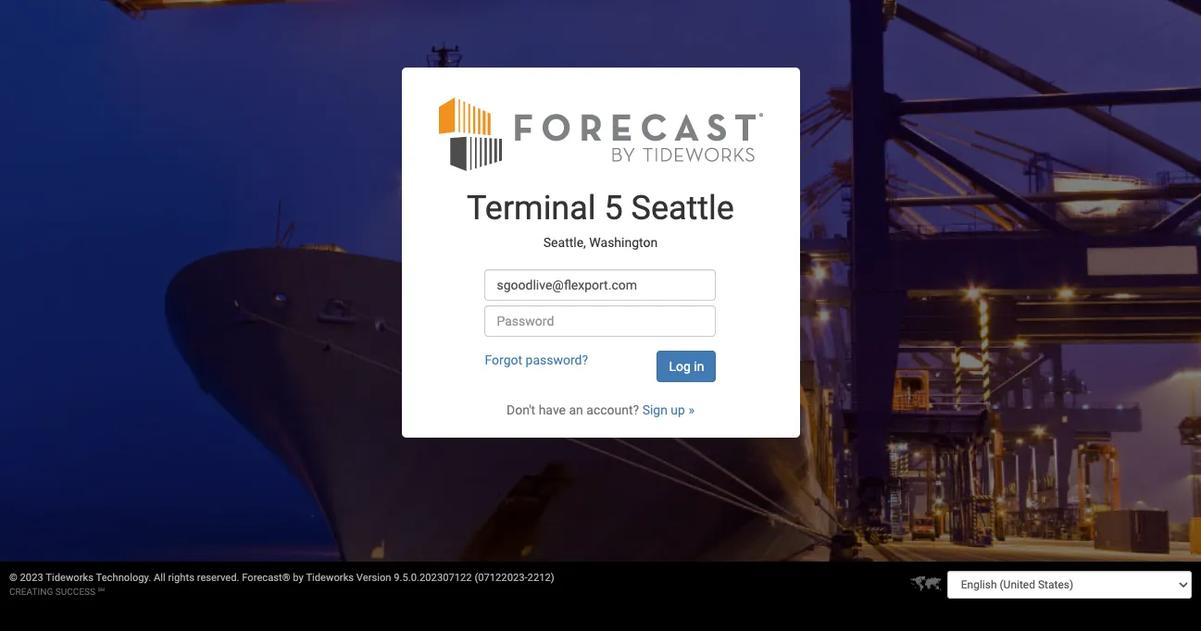 Task type: vqa. For each thing, say whether or not it's contained in the screenshot.
an
yes



Task type: describe. For each thing, give the bounding box(es) containing it.
5
[[604, 189, 623, 228]]

terminal 5 seattle seattle, washington
[[467, 189, 734, 250]]

seattle,
[[543, 236, 586, 250]]

have
[[539, 403, 566, 418]]

©
[[9, 572, 17, 584]]

success
[[55, 587, 95, 597]]

℠
[[98, 587, 105, 597]]

2212)
[[528, 572, 554, 584]]

forgot password? log in
[[485, 353, 704, 374]]

don't have an account? sign up »
[[507, 403, 695, 418]]

seattle
[[631, 189, 734, 228]]

9.5.0.202307122
[[394, 572, 472, 584]]

1 tideworks from the left
[[46, 572, 94, 584]]

2023
[[20, 572, 43, 584]]

Password password field
[[485, 305, 716, 337]]

forecast®
[[242, 572, 290, 584]]

log
[[669, 359, 691, 374]]

reserved.
[[197, 572, 239, 584]]

washington
[[589, 236, 658, 250]]

log in button
[[657, 351, 716, 382]]

up
[[671, 403, 685, 418]]



Task type: locate. For each thing, give the bounding box(es) containing it.
terminal
[[467, 189, 596, 228]]

rights
[[168, 572, 194, 584]]

tideworks
[[46, 572, 94, 584], [306, 572, 354, 584]]

Email or username text field
[[485, 269, 716, 301]]

sign
[[642, 403, 668, 418]]

sign up » link
[[642, 403, 695, 418]]

in
[[694, 359, 704, 374]]

2 tideworks from the left
[[306, 572, 354, 584]]

creating
[[9, 587, 53, 597]]

account?
[[587, 403, 639, 418]]

0 horizontal spatial tideworks
[[46, 572, 94, 584]]

forgot password? link
[[485, 353, 588, 367]]

don't
[[507, 403, 536, 418]]

»
[[689, 403, 695, 418]]

technology.
[[96, 572, 151, 584]]

tideworks right by
[[306, 572, 354, 584]]

© 2023 tideworks technology. all rights reserved. forecast® by tideworks version 9.5.0.202307122 (07122023-2212) creating success ℠
[[9, 572, 554, 597]]

an
[[569, 403, 583, 418]]

all
[[154, 572, 166, 584]]

by
[[293, 572, 304, 584]]

password?
[[526, 353, 588, 367]]

1 horizontal spatial tideworks
[[306, 572, 354, 584]]

forecast® by tideworks image
[[439, 95, 763, 172]]

tideworks up success
[[46, 572, 94, 584]]

version
[[356, 572, 391, 584]]

(07122023-
[[475, 572, 528, 584]]

forgot
[[485, 353, 522, 367]]



